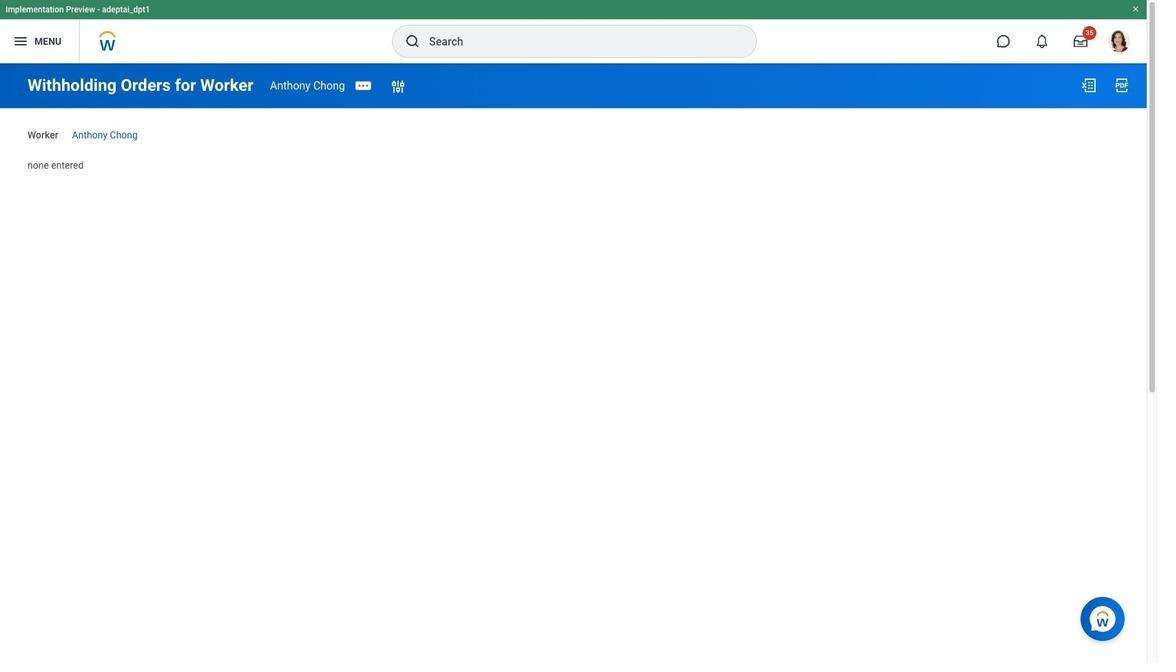 Task type: describe. For each thing, give the bounding box(es) containing it.
inbox large image
[[1074, 34, 1088, 48]]

justify image
[[12, 33, 29, 50]]

export to excel image
[[1081, 77, 1098, 94]]

notifications large image
[[1036, 34, 1049, 48]]



Task type: vqa. For each thing, say whether or not it's contained in the screenshot.
status
no



Task type: locate. For each thing, give the bounding box(es) containing it.
view printable version (pdf) image
[[1114, 77, 1131, 94]]

close environment banner image
[[1132, 5, 1140, 13]]

search image
[[404, 33, 421, 50]]

main content
[[0, 63, 1147, 184]]

Search Workday  search field
[[429, 26, 728, 56]]

change selection image
[[390, 79, 407, 95]]

banner
[[0, 0, 1147, 63]]

profile logan mcneil image
[[1109, 30, 1131, 55]]



